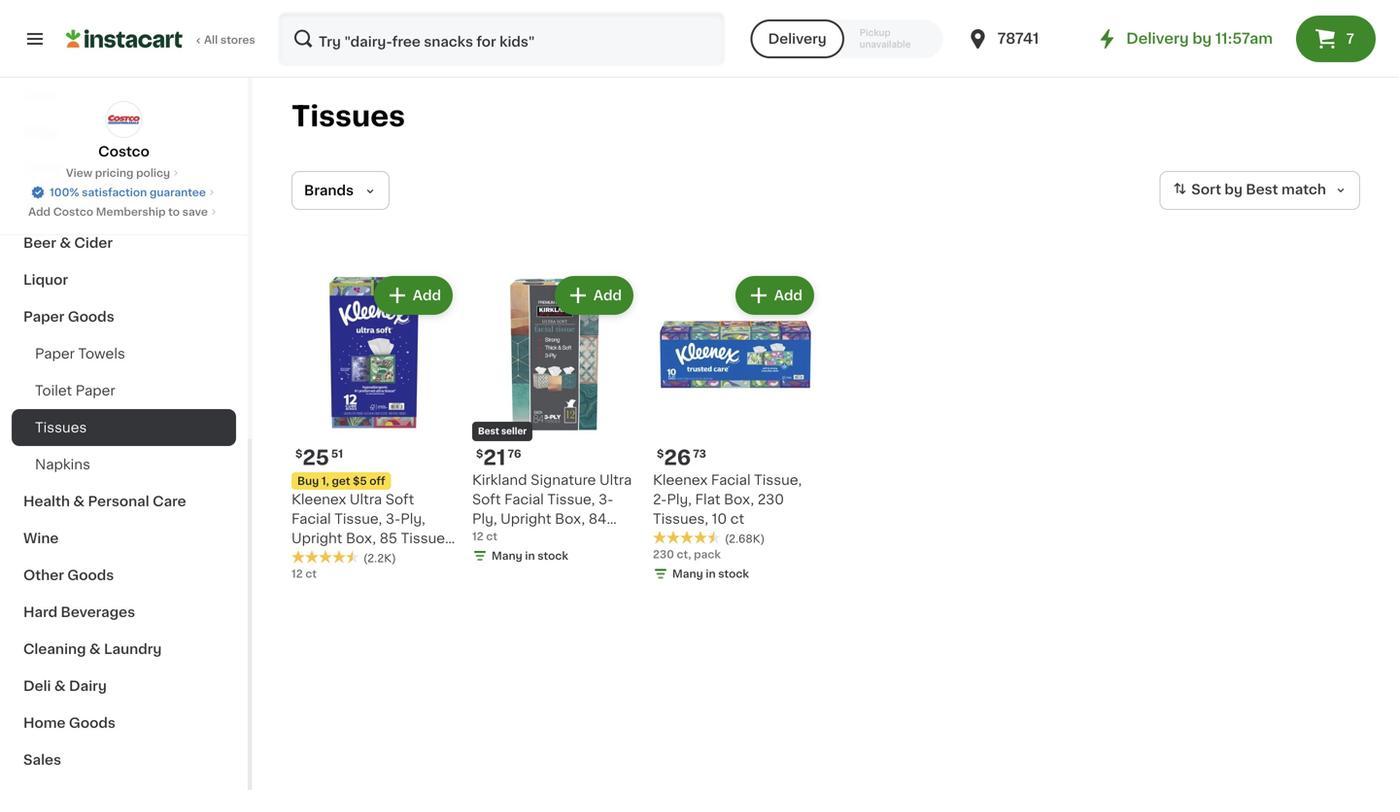 Task type: describe. For each thing, give the bounding box(es) containing it.
personal
[[88, 495, 149, 508]]

delivery for delivery
[[768, 32, 827, 46]]

ply, inside 'kirkland signature ultra soft facial tissue, 3- ply, upright box, 84 tissues, 12 ct'
[[472, 512, 497, 526]]

other goods link
[[12, 557, 236, 594]]

product group containing 21
[[472, 272, 638, 568]]

& for beer
[[60, 236, 71, 250]]

100%
[[50, 187, 79, 198]]

baby link
[[12, 114, 236, 151]]

box, inside 'kirkland signature ultra soft facial tissue, 3- ply, upright box, 84 tissues, 12 ct'
[[555, 512, 585, 526]]

cleaning & laundry link
[[12, 631, 236, 668]]

beer
[[23, 236, 56, 250]]

buy 1, get $5 off
[[297, 476, 385, 486]]

goods for paper goods
[[68, 310, 114, 324]]

by for sort
[[1225, 183, 1243, 197]]

& for deli
[[54, 679, 66, 693]]

add button for 26
[[738, 278, 813, 313]]

0 vertical spatial many
[[492, 551, 523, 561]]

home goods link
[[12, 705, 236, 742]]

add for kirkland signature ultra soft facial tissue, 3- ply, upright box, 84 tissues, 12 ct
[[594, 289, 622, 302]]

12 down 'kleenex ultra soft facial tissue, 3-ply, upright box, 85 tissues, 12 ct'
[[292, 569, 303, 579]]

delivery button
[[751, 19, 844, 58]]

10
[[712, 512, 727, 526]]

pricing
[[95, 168, 134, 178]]

instacart logo image
[[66, 27, 183, 51]]

view pricing policy
[[66, 168, 170, 178]]

dairy
[[69, 679, 107, 693]]

paper goods
[[23, 310, 114, 324]]

costco link
[[98, 101, 150, 161]]

$ 25 51
[[295, 448, 343, 468]]

delivery for delivery by 11:57am
[[1127, 32, 1189, 46]]

hard beverages
[[23, 606, 135, 619]]

seller
[[501, 427, 527, 436]]

0 horizontal spatial in
[[525, 551, 535, 561]]

box, inside 'kleenex ultra soft facial tissue, 3-ply, upright box, 85 tissues, 12 ct'
[[346, 532, 376, 545]]

tissues, inside 'kleenex ultra soft facial tissue, 3-ply, upright box, 85 tissues, 12 ct'
[[401, 532, 456, 545]]

add costco membership to save link
[[28, 204, 220, 220]]

sort
[[1192, 183, 1222, 197]]

230 inside kleenex facial tissue, 2-ply, flat box, 230 tissues, 10 ct
[[758, 493, 784, 506]]

76
[[508, 449, 521, 459]]

add for kleenex ultra soft facial tissue, 3-ply, upright box, 85 tissues, 12 ct
[[413, 289, 441, 302]]

costco inside "add costco membership to save" link
[[53, 207, 93, 217]]

tissue, inside kleenex facial tissue, 2-ply, flat box, 230 tissues, 10 ct
[[754, 473, 802, 487]]

0 vertical spatial stock
[[538, 551, 568, 561]]

2-
[[653, 493, 667, 506]]

costco logo image
[[105, 101, 142, 138]]

home
[[23, 716, 66, 730]]

100% satisfaction guarantee button
[[30, 181, 218, 200]]

guarantee
[[150, 187, 206, 198]]

best for best seller
[[478, 427, 499, 436]]

home goods
[[23, 716, 116, 730]]

7 button
[[1297, 16, 1376, 62]]

1 add button from the left
[[376, 278, 451, 313]]

12 inside 'kirkland signature ultra soft facial tissue, 3- ply, upright box, 84 tissues, 12 ct'
[[531, 532, 545, 545]]

goods for other goods
[[67, 569, 114, 582]]

flat
[[695, 493, 721, 506]]

sort by
[[1192, 183, 1243, 197]]

paper for paper goods
[[23, 310, 64, 324]]

12 down kirkland
[[472, 531, 484, 542]]

0 horizontal spatial 12 ct
[[292, 569, 317, 579]]

230 ct,  pack
[[653, 549, 721, 560]]

all stores link
[[66, 12, 257, 66]]

1 horizontal spatial costco
[[98, 145, 150, 158]]

delivery by 11:57am link
[[1096, 27, 1273, 51]]

kleenex facial tissue, 2-ply, flat box, 230 tissues, 10 ct
[[653, 473, 802, 526]]

25
[[303, 448, 329, 468]]

view pricing policy link
[[66, 165, 182, 181]]

best for best match
[[1246, 183, 1279, 197]]

baby
[[23, 125, 60, 139]]

3- inside 'kleenex ultra soft facial tissue, 3-ply, upright box, 85 tissues, 12 ct'
[[386, 512, 401, 526]]

tissues link
[[12, 409, 236, 446]]

ultra inside 'kleenex ultra soft facial tissue, 3-ply, upright box, 85 tissues, 12 ct'
[[350, 493, 382, 506]]

$ for 25
[[295, 449, 303, 459]]

& for health
[[73, 495, 85, 508]]

85
[[380, 532, 398, 545]]

add button for 21
[[557, 278, 632, 313]]

ct inside 'kirkland signature ultra soft facial tissue, 3- ply, upright box, 84 tissues, 12 ct'
[[549, 532, 563, 545]]

add costco membership to save
[[28, 207, 208, 217]]

wine
[[23, 532, 59, 545]]

care
[[153, 495, 186, 508]]

51
[[331, 449, 343, 459]]

paper towels
[[35, 347, 125, 361]]

7
[[1347, 32, 1355, 46]]

box, inside kleenex facial tissue, 2-ply, flat box, 230 tissues, 10 ct
[[724, 493, 754, 506]]

tissue, inside 'kleenex ultra soft facial tissue, 3-ply, upright box, 85 tissues, 12 ct'
[[335, 512, 382, 526]]

21
[[483, 448, 506, 468]]

other
[[23, 569, 64, 582]]

0 horizontal spatial 230
[[653, 549, 674, 560]]

other goods
[[23, 569, 114, 582]]

off
[[370, 476, 385, 486]]

kirkland
[[472, 473, 527, 487]]

73
[[693, 449, 707, 459]]

& for cleaning
[[89, 642, 101, 656]]

ct down 'kleenex ultra soft facial tissue, 3-ply, upright box, 85 tissues, 12 ct'
[[306, 569, 317, 579]]

product group containing 25
[[292, 272, 457, 582]]

satisfaction
[[82, 187, 147, 198]]

floral
[[23, 162, 62, 176]]

1 vertical spatial tissues
[[35, 421, 87, 434]]

buy
[[297, 476, 319, 486]]

ultra inside 'kirkland signature ultra soft facial tissue, 3- ply, upright box, 84 tissues, 12 ct'
[[600, 473, 632, 487]]

paper for paper towels
[[35, 347, 75, 361]]

liquor
[[23, 273, 68, 287]]

sales
[[23, 753, 61, 767]]



Task type: locate. For each thing, give the bounding box(es) containing it.
liquor link
[[12, 261, 236, 298]]

facial down kirkland
[[505, 493, 544, 506]]

1 soft from the left
[[386, 493, 414, 506]]

costco up view pricing policy 'link'
[[98, 145, 150, 158]]

best inside product group
[[478, 427, 499, 436]]

tissues, right 85
[[401, 532, 456, 545]]

3- up 85
[[386, 512, 401, 526]]

tissues up napkins
[[35, 421, 87, 434]]

1 horizontal spatial box,
[[555, 512, 585, 526]]

1 vertical spatial best
[[478, 427, 499, 436]]

electronics
[[23, 199, 103, 213]]

1 vertical spatial many
[[673, 569, 703, 579]]

230
[[758, 493, 784, 506], [653, 549, 674, 560]]

by for delivery
[[1193, 32, 1212, 46]]

0 horizontal spatial stock
[[538, 551, 568, 561]]

1 horizontal spatial add button
[[557, 278, 632, 313]]

product group containing 26
[[653, 272, 818, 586]]

& right deli
[[54, 679, 66, 693]]

1 vertical spatial facial
[[505, 493, 544, 506]]

facial down the buy
[[292, 512, 331, 526]]

cider
[[74, 236, 113, 250]]

3 add button from the left
[[738, 278, 813, 313]]

tissues, down 2-
[[653, 512, 709, 526]]

signature
[[531, 473, 596, 487]]

sales link
[[12, 742, 236, 779]]

tissue, up 85
[[335, 512, 382, 526]]

ct down signature
[[549, 532, 563, 545]]

1 vertical spatial 3-
[[386, 512, 401, 526]]

2 soft from the left
[[472, 493, 501, 506]]

2 horizontal spatial product group
[[653, 272, 818, 586]]

goods up beverages
[[67, 569, 114, 582]]

0 vertical spatial 3-
[[599, 493, 614, 506]]

by right sort
[[1225, 183, 1243, 197]]

12 down the buy
[[292, 551, 306, 565]]

paper up toilet at the left of page
[[35, 347, 75, 361]]

84
[[589, 512, 607, 526]]

toilet
[[35, 384, 72, 398]]

box, left 84
[[555, 512, 585, 526]]

ct,
[[677, 549, 692, 560]]

toilet paper link
[[12, 372, 236, 409]]

& right health
[[73, 495, 85, 508]]

2 horizontal spatial tissue,
[[754, 473, 802, 487]]

cleaning & laundry
[[23, 642, 162, 656]]

napkins link
[[12, 446, 236, 483]]

1 vertical spatial in
[[706, 569, 716, 579]]

0 vertical spatial best
[[1246, 183, 1279, 197]]

cleaning
[[23, 642, 86, 656]]

in down 'kirkland signature ultra soft facial tissue, 3- ply, upright box, 84 tissues, 12 ct'
[[525, 551, 535, 561]]

best
[[1246, 183, 1279, 197], [478, 427, 499, 436]]

toilet paper
[[35, 384, 115, 398]]

health
[[23, 495, 70, 508]]

box, up 10 on the right of the page
[[724, 493, 754, 506]]

by inside field
[[1225, 183, 1243, 197]]

$ for 21
[[476, 449, 483, 459]]

2 vertical spatial box,
[[346, 532, 376, 545]]

upright inside 'kleenex ultra soft facial tissue, 3-ply, upright box, 85 tissues, 12 ct'
[[292, 532, 343, 545]]

0 vertical spatial 12 ct
[[472, 531, 498, 542]]

0 horizontal spatial delivery
[[768, 32, 827, 46]]

230 left ct,
[[653, 549, 674, 560]]

$ inside $ 25 51
[[295, 449, 303, 459]]

kleenex down 1,
[[292, 493, 346, 506]]

1 horizontal spatial delivery
[[1127, 32, 1189, 46]]

ct down kirkland
[[486, 531, 498, 542]]

tissues, down kirkland
[[472, 532, 528, 545]]

membership
[[96, 207, 166, 217]]

0 vertical spatial goods
[[68, 310, 114, 324]]

kleenex ultra soft facial tissue, 3-ply, upright box, 85 tissues, 12 ct
[[292, 493, 456, 565]]

tissue, down signature
[[548, 493, 595, 506]]

goods up towels
[[68, 310, 114, 324]]

0 vertical spatial tissue,
[[754, 473, 802, 487]]

2 vertical spatial tissue,
[[335, 512, 382, 526]]

$5
[[353, 476, 367, 486]]

Search field
[[280, 14, 724, 64]]

deli & dairy link
[[12, 668, 236, 705]]

★★★★★
[[653, 531, 721, 545], [653, 531, 721, 545], [292, 550, 360, 564], [292, 550, 360, 564]]

1 vertical spatial 12 ct
[[292, 569, 317, 579]]

tissue, inside 'kirkland signature ultra soft facial tissue, 3- ply, upright box, 84 tissues, 12 ct'
[[548, 493, 595, 506]]

None search field
[[278, 12, 726, 66]]

delivery by 11:57am
[[1127, 32, 1273, 46]]

upright down kirkland
[[501, 512, 552, 526]]

kleenex inside kleenex facial tissue, 2-ply, flat box, 230 tissues, 10 ct
[[653, 473, 708, 487]]

3 product group from the left
[[653, 272, 818, 586]]

view
[[66, 168, 92, 178]]

$ 26 73
[[657, 448, 707, 468]]

0 horizontal spatial tissues,
[[401, 532, 456, 545]]

laundry
[[104, 642, 162, 656]]

& right the beer
[[60, 236, 71, 250]]

ply, inside kleenex facial tissue, 2-ply, flat box, 230 tissues, 10 ct
[[667, 493, 692, 506]]

2 add button from the left
[[557, 278, 632, 313]]

get
[[332, 476, 350, 486]]

soft down kirkland
[[472, 493, 501, 506]]

many in stock down 'kirkland signature ultra soft facial tissue, 3- ply, upright box, 84 tissues, 12 ct'
[[492, 551, 568, 561]]

pets
[[23, 88, 55, 102]]

best match
[[1246, 183, 1327, 197]]

0 vertical spatial costco
[[98, 145, 150, 158]]

wine link
[[12, 520, 236, 557]]

$
[[295, 449, 303, 459], [476, 449, 483, 459], [657, 449, 664, 459]]

1 $ from the left
[[295, 449, 303, 459]]

1 horizontal spatial ultra
[[600, 473, 632, 487]]

deli
[[23, 679, 51, 693]]

ply,
[[667, 493, 692, 506], [401, 512, 426, 526], [472, 512, 497, 526]]

3- up 84
[[599, 493, 614, 506]]

pack
[[694, 549, 721, 560]]

many down 'kirkland signature ultra soft facial tissue, 3- ply, upright box, 84 tissues, 12 ct'
[[492, 551, 523, 561]]

goods down dairy
[[69, 716, 116, 730]]

ct left (2.2k)
[[309, 551, 323, 565]]

kirkland signature ultra soft facial tissue, 3- ply, upright box, 84 tissues, 12 ct
[[472, 473, 632, 545]]

2 vertical spatial goods
[[69, 716, 116, 730]]

1 horizontal spatial 230
[[758, 493, 784, 506]]

78741
[[998, 32, 1039, 46]]

paper
[[23, 310, 64, 324], [35, 347, 75, 361], [76, 384, 115, 398]]

kleenex
[[653, 473, 708, 487], [292, 493, 346, 506]]

0 horizontal spatial box,
[[346, 532, 376, 545]]

facial up flat
[[711, 473, 751, 487]]

1 horizontal spatial facial
[[505, 493, 544, 506]]

2 $ from the left
[[476, 449, 483, 459]]

health & personal care link
[[12, 483, 236, 520]]

0 horizontal spatial ply,
[[401, 512, 426, 526]]

1 vertical spatial ultra
[[350, 493, 382, 506]]

beer & cider link
[[12, 225, 236, 261]]

1 vertical spatial costco
[[53, 207, 93, 217]]

1 horizontal spatial many
[[673, 569, 703, 579]]

0 horizontal spatial 3-
[[386, 512, 401, 526]]

1 vertical spatial 230
[[653, 549, 674, 560]]

all stores
[[204, 35, 255, 45]]

best seller
[[478, 427, 527, 436]]

0 horizontal spatial many in stock
[[492, 551, 568, 561]]

costco down "100%"
[[53, 207, 93, 217]]

soft inside 'kirkland signature ultra soft facial tissue, 3- ply, upright box, 84 tissues, 12 ct'
[[472, 493, 501, 506]]

0 horizontal spatial kleenex
[[292, 493, 346, 506]]

2 vertical spatial facial
[[292, 512, 331, 526]]

to
[[168, 207, 180, 217]]

box, up (2.2k)
[[346, 532, 376, 545]]

deli & dairy
[[23, 679, 107, 693]]

service type group
[[751, 19, 943, 58]]

Best match Sort by field
[[1160, 171, 1361, 210]]

ct inside kleenex facial tissue, 2-ply, flat box, 230 tissues, 10 ct
[[731, 512, 745, 526]]

(2.2k)
[[364, 553, 396, 564]]

1 vertical spatial box,
[[555, 512, 585, 526]]

box,
[[724, 493, 754, 506], [555, 512, 585, 526], [346, 532, 376, 545]]

2 horizontal spatial $
[[657, 449, 664, 459]]

napkins
[[35, 458, 90, 471]]

1 horizontal spatial tissue,
[[548, 493, 595, 506]]

1 horizontal spatial upright
[[501, 512, 552, 526]]

1,
[[322, 476, 329, 486]]

2 horizontal spatial facial
[[711, 473, 751, 487]]

add for kleenex facial tissue, 2-ply, flat box, 230 tissues, 10 ct
[[774, 289, 803, 302]]

1 horizontal spatial best
[[1246, 183, 1279, 197]]

1 vertical spatial stock
[[719, 569, 749, 579]]

2 horizontal spatial add button
[[738, 278, 813, 313]]

1 vertical spatial many in stock
[[673, 569, 749, 579]]

0 vertical spatial paper
[[23, 310, 64, 324]]

tissues, inside kleenex facial tissue, 2-ply, flat box, 230 tissues, 10 ct
[[653, 512, 709, 526]]

0 vertical spatial many in stock
[[492, 551, 568, 561]]

tissue, up (2.68k)
[[754, 473, 802, 487]]

(2.68k)
[[725, 534, 765, 544]]

0 horizontal spatial soft
[[386, 493, 414, 506]]

1 vertical spatial goods
[[67, 569, 114, 582]]

&
[[60, 236, 71, 250], [73, 495, 85, 508], [89, 642, 101, 656], [54, 679, 66, 693]]

upright inside 'kirkland signature ultra soft facial tissue, 3- ply, upright box, 84 tissues, 12 ct'
[[501, 512, 552, 526]]

0 horizontal spatial many
[[492, 551, 523, 561]]

paper down liquor
[[23, 310, 64, 324]]

policy
[[136, 168, 170, 178]]

2 horizontal spatial tissues,
[[653, 512, 709, 526]]

soft
[[386, 493, 414, 506], [472, 493, 501, 506]]

0 vertical spatial 230
[[758, 493, 784, 506]]

0 horizontal spatial costco
[[53, 207, 93, 217]]

1 horizontal spatial many in stock
[[673, 569, 749, 579]]

tissue,
[[754, 473, 802, 487], [548, 493, 595, 506], [335, 512, 382, 526]]

stock down 'kirkland signature ultra soft facial tissue, 3- ply, upright box, 84 tissues, 12 ct'
[[538, 551, 568, 561]]

add button
[[376, 278, 451, 313], [557, 278, 632, 313], [738, 278, 813, 313]]

facial inside 'kirkland signature ultra soft facial tissue, 3- ply, upright box, 84 tissues, 12 ct'
[[505, 493, 544, 506]]

1 horizontal spatial by
[[1225, 183, 1243, 197]]

1 horizontal spatial tissues
[[292, 103, 405, 130]]

0 horizontal spatial ultra
[[350, 493, 382, 506]]

1 horizontal spatial $
[[476, 449, 483, 459]]

towels
[[78, 347, 125, 361]]

1 horizontal spatial stock
[[719, 569, 749, 579]]

$ inside $ 21 76
[[476, 449, 483, 459]]

ct right 10 on the right of the page
[[731, 512, 745, 526]]

1 horizontal spatial 12 ct
[[472, 531, 498, 542]]

product group
[[292, 272, 457, 582], [472, 272, 638, 568], [653, 272, 818, 586]]

0 vertical spatial ultra
[[600, 473, 632, 487]]

11:57am
[[1216, 32, 1273, 46]]

pets link
[[12, 77, 236, 114]]

delivery inside button
[[768, 32, 827, 46]]

78741 button
[[967, 12, 1083, 66]]

2 horizontal spatial box,
[[724, 493, 754, 506]]

ct
[[731, 512, 745, 526], [486, 531, 498, 542], [549, 532, 563, 545], [309, 551, 323, 565], [306, 569, 317, 579]]

many down 230 ct,  pack
[[673, 569, 703, 579]]

facial inside 'kleenex ultra soft facial tissue, 3-ply, upright box, 85 tissues, 12 ct'
[[292, 512, 331, 526]]

0 horizontal spatial tissue,
[[335, 512, 382, 526]]

floral link
[[12, 151, 236, 188]]

0 horizontal spatial $
[[295, 449, 303, 459]]

12 ct down kirkland
[[472, 531, 498, 542]]

2 horizontal spatial ply,
[[667, 493, 692, 506]]

brands
[[304, 184, 354, 197]]

0 vertical spatial tissues
[[292, 103, 405, 130]]

12 down signature
[[531, 532, 545, 545]]

many
[[492, 551, 523, 561], [673, 569, 703, 579]]

$ left 73 on the bottom
[[657, 449, 664, 459]]

kleenex for 2-
[[653, 473, 708, 487]]

0 vertical spatial in
[[525, 551, 535, 561]]

1 horizontal spatial 3-
[[599, 493, 614, 506]]

1 horizontal spatial ply,
[[472, 512, 497, 526]]

1 horizontal spatial tissues,
[[472, 532, 528, 545]]

ultra down the $5
[[350, 493, 382, 506]]

0 horizontal spatial tissues
[[35, 421, 87, 434]]

ct inside 'kleenex ultra soft facial tissue, 3-ply, upright box, 85 tissues, 12 ct'
[[309, 551, 323, 565]]

0 vertical spatial kleenex
[[653, 473, 708, 487]]

1 product group from the left
[[292, 272, 457, 582]]

paper down towels
[[76, 384, 115, 398]]

1 horizontal spatial product group
[[472, 272, 638, 568]]

tissues, inside 'kirkland signature ultra soft facial tissue, 3- ply, upright box, 84 tissues, 12 ct'
[[472, 532, 528, 545]]

ply, inside 'kleenex ultra soft facial tissue, 3-ply, upright box, 85 tissues, 12 ct'
[[401, 512, 426, 526]]

hard beverages link
[[12, 594, 236, 631]]

paper towels link
[[12, 335, 236, 372]]

save
[[182, 207, 208, 217]]

12 ct down 'kleenex ultra soft facial tissue, 3-ply, upright box, 85 tissues, 12 ct'
[[292, 569, 317, 579]]

1 horizontal spatial soft
[[472, 493, 501, 506]]

paper goods link
[[12, 298, 236, 335]]

12 inside 'kleenex ultra soft facial tissue, 3-ply, upright box, 85 tissues, 12 ct'
[[292, 551, 306, 565]]

$ up the buy
[[295, 449, 303, 459]]

0 vertical spatial box,
[[724, 493, 754, 506]]

3 $ from the left
[[657, 449, 664, 459]]

ultra
[[600, 473, 632, 487], [350, 493, 382, 506]]

tissues up brands dropdown button
[[292, 103, 405, 130]]

& down beverages
[[89, 642, 101, 656]]

ultra up 84
[[600, 473, 632, 487]]

all
[[204, 35, 218, 45]]

facial inside kleenex facial tissue, 2-ply, flat box, 230 tissues, 10 ct
[[711, 473, 751, 487]]

1 horizontal spatial kleenex
[[653, 473, 708, 487]]

1 vertical spatial by
[[1225, 183, 1243, 197]]

3- inside 'kirkland signature ultra soft facial tissue, 3- ply, upright box, 84 tissues, 12 ct'
[[599, 493, 614, 506]]

upright down 1,
[[292, 532, 343, 545]]

$ for 26
[[657, 449, 664, 459]]

0 vertical spatial facial
[[711, 473, 751, 487]]

$ inside "$ 26 73"
[[657, 449, 664, 459]]

many in stock down pack
[[673, 569, 749, 579]]

1 vertical spatial upright
[[292, 532, 343, 545]]

kleenex for facial
[[292, 493, 346, 506]]

26
[[664, 448, 691, 468]]

electronics link
[[12, 188, 236, 225]]

1 vertical spatial paper
[[35, 347, 75, 361]]

hard
[[23, 606, 57, 619]]

2 product group from the left
[[472, 272, 638, 568]]

kleenex inside 'kleenex ultra soft facial tissue, 3-ply, upright box, 85 tissues, 12 ct'
[[292, 493, 346, 506]]

best left seller
[[478, 427, 499, 436]]

kleenex down "$ 26 73"
[[653, 473, 708, 487]]

0 horizontal spatial best
[[478, 427, 499, 436]]

1 vertical spatial tissue,
[[548, 493, 595, 506]]

0 horizontal spatial facial
[[292, 512, 331, 526]]

0 vertical spatial by
[[1193, 32, 1212, 46]]

stock down pack
[[719, 569, 749, 579]]

stock
[[538, 551, 568, 561], [719, 569, 749, 579]]

best inside field
[[1246, 183, 1279, 197]]

many in stock
[[492, 551, 568, 561], [673, 569, 749, 579]]

goods for home goods
[[69, 716, 116, 730]]

100% satisfaction guarantee
[[50, 187, 206, 198]]

best left match
[[1246, 183, 1279, 197]]

0 horizontal spatial upright
[[292, 532, 343, 545]]

0 horizontal spatial by
[[1193, 32, 1212, 46]]

$ down best seller
[[476, 449, 483, 459]]

beverages
[[61, 606, 135, 619]]

230 up (2.68k)
[[758, 493, 784, 506]]

1 horizontal spatial in
[[706, 569, 716, 579]]

2 vertical spatial paper
[[76, 384, 115, 398]]

1 vertical spatial kleenex
[[292, 493, 346, 506]]

0 horizontal spatial add button
[[376, 278, 451, 313]]

0 vertical spatial upright
[[501, 512, 552, 526]]

0 horizontal spatial product group
[[292, 272, 457, 582]]

stores
[[221, 35, 255, 45]]

$ 21 76
[[476, 448, 521, 468]]

soft up 85
[[386, 493, 414, 506]]

in
[[525, 551, 535, 561], [706, 569, 716, 579]]

soft inside 'kleenex ultra soft facial tissue, 3-ply, upright box, 85 tissues, 12 ct'
[[386, 493, 414, 506]]

in down pack
[[706, 569, 716, 579]]

by left the 11:57am
[[1193, 32, 1212, 46]]



Task type: vqa. For each thing, say whether or not it's contained in the screenshot.
Dairy & Eggs
no



